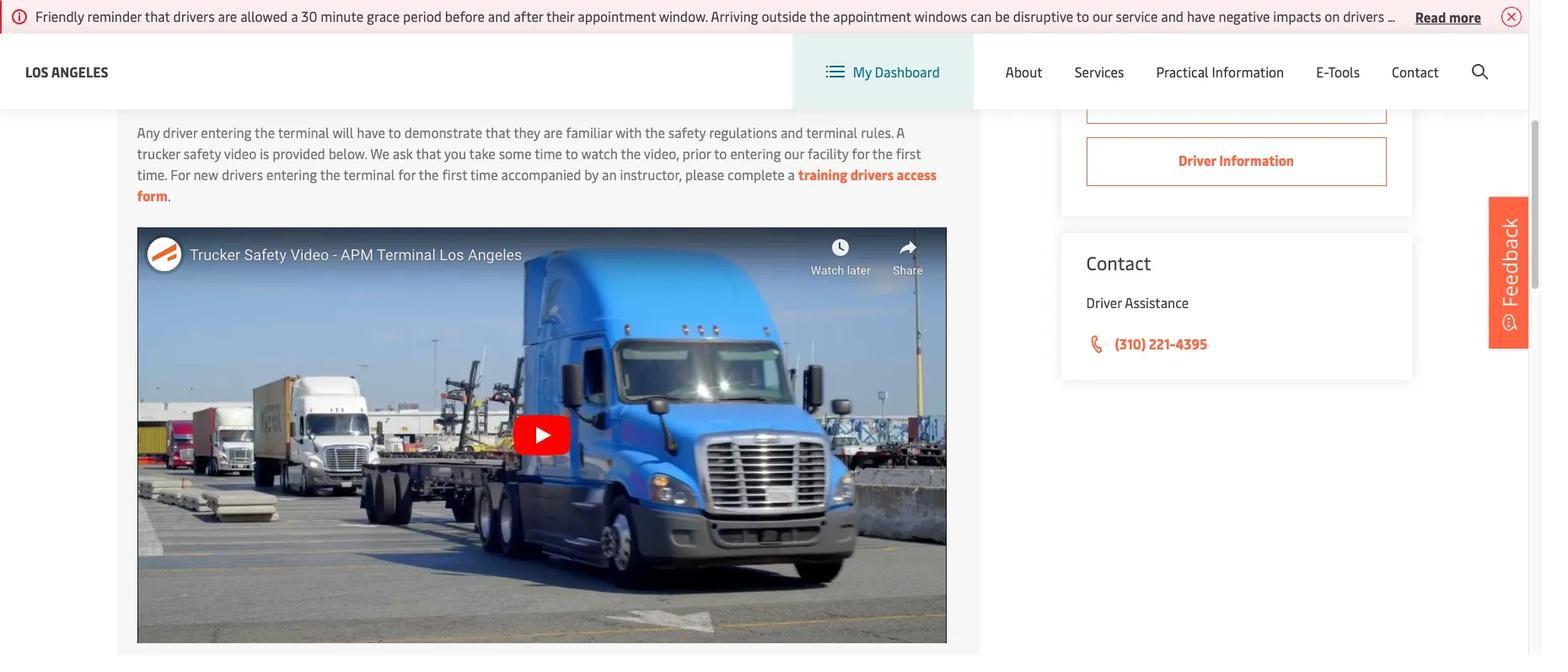 Task type: locate. For each thing, give the bounding box(es) containing it.
impacts
[[1273, 7, 1321, 25]]

2 vertical spatial entering
[[266, 165, 317, 184]]

0 vertical spatial time.
[[1473, 7, 1503, 25]]

the
[[810, 7, 830, 25], [255, 123, 275, 142], [645, 123, 665, 142], [621, 144, 641, 163], [873, 144, 893, 163], [320, 165, 340, 184], [419, 165, 439, 184]]

0 vertical spatial driver
[[1506, 7, 1541, 25]]

1 vertical spatial time.
[[137, 165, 167, 184]]

before
[[445, 7, 485, 25]]

are inside any driver entering the terminal will have to demonstrate that they are familiar with the safety regulations and terminal rules. a trucker safety video is provided below. we ask that you take some time to watch the video, prior to entering our facility for the first time. for new drivers entering the terminal for the first time accompanied by an instructor, please complete a
[[544, 123, 563, 142]]

driver right the more
[[1506, 7, 1541, 25]]

terminal up provided
[[278, 123, 329, 142]]

you
[[444, 144, 466, 163]]

1 horizontal spatial entering
[[266, 165, 317, 184]]

outside
[[762, 7, 807, 25]]

time up accompanied
[[535, 144, 562, 163]]

2 appointment from the left
[[833, 7, 911, 25]]

0 horizontal spatial contact
[[1086, 250, 1151, 276]]

1 horizontal spatial first
[[896, 144, 921, 163]]

1 horizontal spatial driver
[[1506, 7, 1541, 25]]

1 vertical spatial our
[[784, 144, 804, 163]]

familiar
[[566, 123, 612, 142]]

1 vertical spatial driver
[[1086, 293, 1122, 312]]

0 horizontal spatial time.
[[137, 165, 167, 184]]

that right reminder
[[145, 7, 170, 25]]

please
[[685, 165, 724, 184]]

time.
[[1473, 7, 1503, 25], [137, 165, 167, 184]]

that
[[145, 7, 170, 25], [485, 123, 511, 142], [416, 144, 441, 163]]

appointment up my
[[833, 7, 911, 25]]

0 horizontal spatial on
[[1325, 7, 1340, 25]]

practical information button
[[1156, 34, 1284, 110]]

safety up prior
[[668, 123, 706, 142]]

1 horizontal spatial appointment
[[833, 7, 911, 25]]

entering up video
[[201, 123, 252, 142]]

1 horizontal spatial time
[[535, 144, 562, 163]]

our left the service
[[1093, 7, 1113, 25]]

1 vertical spatial are
[[544, 123, 563, 142]]

that down demonstrate
[[416, 144, 441, 163]]

drivers
[[173, 7, 215, 25], [1343, 7, 1385, 25], [222, 165, 263, 184], [850, 165, 894, 184]]

1 horizontal spatial a
[[788, 165, 795, 184]]

time. up account
[[1473, 7, 1503, 25]]

that up take on the top left
[[485, 123, 511, 142]]

any
[[137, 123, 160, 142]]

1 horizontal spatial for
[[852, 144, 870, 163]]

windows
[[915, 7, 967, 25]]

switch
[[1054, 49, 1094, 67]]

take
[[469, 144, 496, 163]]

a
[[291, 7, 298, 25], [788, 165, 795, 184]]

1 horizontal spatial contact
[[1392, 62, 1439, 81]]

terminal down the we
[[343, 165, 395, 184]]

entering up complete
[[730, 144, 781, 163]]

for
[[852, 144, 870, 163], [398, 165, 416, 184]]

1 vertical spatial time
[[470, 165, 498, 184]]

terminal up facility
[[806, 123, 858, 142]]

safety up new
[[184, 144, 221, 163]]

221-
[[1149, 335, 1176, 353]]

driver
[[1506, 7, 1541, 25], [1086, 293, 1122, 312]]

first up access
[[896, 144, 921, 163]]

e-tools
[[1316, 62, 1360, 81]]

entering
[[201, 123, 252, 142], [730, 144, 781, 163], [266, 165, 317, 184]]

0 horizontal spatial first
[[442, 165, 467, 184]]

some
[[499, 144, 532, 163]]

0 horizontal spatial a
[[291, 7, 298, 25]]

first
[[896, 144, 921, 163], [442, 165, 467, 184]]

arrive
[[1417, 7, 1451, 25]]

a left 30 at top
[[291, 7, 298, 25]]

and left "after"
[[488, 7, 511, 25]]

0 vertical spatial that
[[145, 7, 170, 25]]

our
[[1093, 7, 1113, 25], [784, 144, 804, 163]]

1 horizontal spatial safety
[[668, 123, 706, 142]]

1 horizontal spatial our
[[1093, 7, 1113, 25]]

0 horizontal spatial are
[[218, 7, 237, 25]]

time
[[535, 144, 562, 163], [470, 165, 498, 184]]

1 horizontal spatial have
[[1187, 7, 1216, 25]]

2 horizontal spatial that
[[485, 123, 511, 142]]

1 vertical spatial entering
[[730, 144, 781, 163]]

regulations
[[709, 123, 777, 142]]

have
[[1187, 7, 1216, 25], [357, 123, 385, 142]]

services
[[1075, 62, 1124, 81]]

reminder
[[87, 7, 142, 25]]

a left training
[[788, 165, 795, 184]]

0 vertical spatial a
[[291, 7, 298, 25]]

assistance
[[1125, 293, 1189, 312]]

0 vertical spatial safety
[[668, 123, 706, 142]]

and right regulations
[[781, 123, 803, 142]]

0 horizontal spatial appointment
[[578, 7, 656, 25]]

global menu button
[[1166, 33, 1297, 84]]

the up video,
[[645, 123, 665, 142]]

0 horizontal spatial for
[[398, 165, 416, 184]]

time. up form
[[137, 165, 167, 184]]

terminal
[[278, 123, 329, 142], [806, 123, 858, 142], [343, 165, 395, 184]]

2 on from the left
[[1454, 7, 1470, 25]]

on
[[1325, 7, 1340, 25], [1454, 7, 1470, 25]]

1 horizontal spatial are
[[544, 123, 563, 142]]

close alert image
[[1502, 7, 1522, 27]]

los angeles link
[[25, 61, 108, 82]]

0 vertical spatial our
[[1093, 7, 1113, 25]]

the down rules. a
[[873, 144, 893, 163]]

video
[[224, 144, 257, 163]]

more
[[1449, 7, 1481, 26]]

driver up "(310)"
[[1086, 293, 1122, 312]]

account
[[1447, 49, 1497, 68]]

drivers left the 'allowed'
[[173, 7, 215, 25]]

training drivers access form link
[[137, 165, 937, 205]]

1 vertical spatial first
[[442, 165, 467, 184]]

drivers down video
[[222, 165, 263, 184]]

1 horizontal spatial on
[[1454, 7, 1470, 25]]

to right prior
[[714, 144, 727, 163]]

0 vertical spatial have
[[1187, 7, 1216, 25]]

0 vertical spatial entering
[[201, 123, 252, 142]]

the up is at the left of page
[[255, 123, 275, 142]]

new
[[193, 165, 218, 184]]

safety
[[668, 123, 706, 142], [184, 144, 221, 163]]

entering down provided
[[266, 165, 317, 184]]

1 vertical spatial a
[[788, 165, 795, 184]]

to down the familiar
[[565, 144, 578, 163]]

on right "arrive"
[[1454, 7, 1470, 25]]

grace
[[367, 7, 400, 25]]

drivers down rules. a
[[850, 165, 894, 184]]

who
[[1388, 7, 1413, 25]]

with
[[615, 123, 642, 142]]

the down demonstrate
[[419, 165, 439, 184]]

1 vertical spatial have
[[357, 123, 385, 142]]

by
[[585, 165, 599, 184]]

login / create account link
[[1329, 34, 1497, 83]]

provided
[[273, 144, 325, 163]]

our left facility
[[784, 144, 804, 163]]

watch
[[581, 144, 618, 163]]

for down ask
[[398, 165, 416, 184]]

0 horizontal spatial our
[[784, 144, 804, 163]]

1 horizontal spatial time.
[[1473, 7, 1503, 25]]

an
[[602, 165, 617, 184]]

los angeles
[[25, 62, 108, 81]]

feedback
[[1496, 218, 1524, 308]]

have left negative
[[1187, 7, 1216, 25]]

contact
[[1392, 62, 1439, 81], [1086, 250, 1151, 276]]

1 vertical spatial safety
[[184, 144, 221, 163]]

our inside any driver entering the terminal will have to demonstrate that they are familiar with the safety regulations and terminal rules. a trucker safety video is provided below. we ask that you take some time to watch the video, prior to entering our facility for the first time. for new drivers entering the terminal for the first time accompanied by an instructor, please complete a
[[784, 144, 804, 163]]

read more button
[[1415, 6, 1481, 27]]

(310)
[[1115, 335, 1146, 353]]

are left the 'allowed'
[[218, 7, 237, 25]]

negative
[[1219, 7, 1270, 25]]

0 horizontal spatial safety
[[184, 144, 221, 163]]

time down take on the top left
[[470, 165, 498, 184]]

global
[[1204, 49, 1242, 68]]

1 horizontal spatial that
[[416, 144, 441, 163]]

have up the we
[[357, 123, 385, 142]]

drivers inside any driver entering the terminal will have to demonstrate that they are familiar with the safety regulations and terminal rules. a trucker safety video is provided below. we ask that you take some time to watch the video, prior to entering our facility for the first time. for new drivers entering the terminal for the first time accompanied by an instructor, please complete a
[[222, 165, 263, 184]]

window.
[[659, 7, 708, 25]]

0 horizontal spatial time
[[470, 165, 498, 184]]

are
[[218, 7, 237, 25], [544, 123, 563, 142]]

and right the service
[[1161, 7, 1184, 25]]

first down you
[[442, 165, 467, 184]]

1 vertical spatial contact
[[1086, 250, 1151, 276]]

driver
[[163, 123, 198, 142]]

on right impacts
[[1325, 7, 1340, 25]]

information
[[1212, 62, 1284, 81]]

demonstrate
[[404, 123, 482, 142]]

friendly
[[35, 7, 84, 25]]

0 horizontal spatial driver
[[1086, 293, 1122, 312]]

prior
[[683, 144, 711, 163]]

for down rules. a
[[852, 144, 870, 163]]

0 horizontal spatial have
[[357, 123, 385, 142]]

0 vertical spatial are
[[218, 7, 237, 25]]

are right they
[[544, 123, 563, 142]]

minute
[[321, 7, 364, 25]]

access
[[897, 165, 937, 184]]

be
[[995, 7, 1010, 25]]

2 horizontal spatial entering
[[730, 144, 781, 163]]

dashboard
[[875, 62, 940, 81]]

1 horizontal spatial and
[[781, 123, 803, 142]]

1 vertical spatial for
[[398, 165, 416, 184]]

appointment right their
[[578, 7, 656, 25]]



Task type: describe. For each thing, give the bounding box(es) containing it.
2 horizontal spatial terminal
[[806, 123, 858, 142]]

my dashboard
[[853, 62, 940, 81]]

training
[[798, 165, 847, 184]]

they
[[514, 123, 540, 142]]

have inside any driver entering the terminal will have to demonstrate that they are familiar with the safety regulations and terminal rules. a trucker safety video is provided below. we ask that you take some time to watch the video, prior to entering our facility for the first time. for new drivers entering the terminal for the first time accompanied by an instructor, please complete a
[[357, 123, 385, 142]]

1 horizontal spatial terminal
[[343, 165, 395, 184]]

read
[[1415, 7, 1446, 26]]

and inside any driver entering the terminal will have to demonstrate that they are familiar with the safety regulations and terminal rules. a trucker safety video is provided below. we ask that you take some time to watch the video, prior to entering our facility for the first time. for new drivers entering the terminal for the first time accompanied by an instructor, please complete a
[[781, 123, 803, 142]]

my dashboard button
[[826, 34, 940, 110]]

login / create account
[[1360, 49, 1497, 68]]

drivers left 'who'
[[1343, 7, 1385, 25]]

0 vertical spatial contact
[[1392, 62, 1439, 81]]

4395
[[1176, 335, 1208, 353]]

is
[[260, 144, 269, 163]]

we
[[370, 144, 389, 163]]

create
[[1405, 49, 1444, 68]]

the down below.
[[320, 165, 340, 184]]

about
[[1006, 62, 1043, 81]]

/
[[1396, 49, 1402, 68]]

allowed
[[240, 7, 288, 25]]

time. inside any driver entering the terminal will have to demonstrate that they are familiar with the safety regulations and terminal rules. a trucker safety video is provided below. we ask that you take some time to watch the video, prior to entering our facility for the first time. for new drivers entering the terminal for the first time accompanied by an instructor, please complete a
[[137, 165, 167, 184]]

training drivers access form
[[137, 165, 937, 205]]

driver assistance
[[1086, 293, 1189, 312]]

contact button
[[1392, 34, 1439, 110]]

0 horizontal spatial and
[[488, 7, 511, 25]]

about button
[[1006, 34, 1043, 110]]

e-tools button
[[1316, 34, 1360, 110]]

0 vertical spatial time
[[535, 144, 562, 163]]

.
[[168, 186, 171, 205]]

to up ask
[[388, 123, 401, 142]]

location
[[1098, 49, 1150, 67]]

arriving
[[711, 7, 758, 25]]

will
[[333, 123, 354, 142]]

my
[[853, 62, 872, 81]]

practical
[[1156, 62, 1209, 81]]

1 on from the left
[[1325, 7, 1340, 25]]

angeles
[[51, 62, 108, 81]]

30
[[301, 7, 317, 25]]

rules. a
[[861, 123, 905, 142]]

0 vertical spatial first
[[896, 144, 921, 163]]

the right outside
[[810, 7, 830, 25]]

login
[[1360, 49, 1393, 68]]

ask
[[393, 144, 413, 163]]

0 horizontal spatial terminal
[[278, 123, 329, 142]]

(310) 221-4395 link
[[1086, 334, 1387, 356]]

to right disruptive
[[1076, 7, 1089, 25]]

2 vertical spatial that
[[416, 144, 441, 163]]

e-
[[1316, 62, 1328, 81]]

switch location
[[1054, 49, 1150, 67]]

accompanied
[[501, 165, 581, 184]]

practical information
[[1156, 62, 1284, 81]]

video,
[[644, 144, 679, 163]]

disruptive
[[1013, 7, 1073, 25]]

feedback button
[[1489, 197, 1531, 349]]

below.
[[329, 144, 367, 163]]

0 horizontal spatial that
[[145, 7, 170, 25]]

switch location button
[[1027, 49, 1150, 67]]

2 horizontal spatial and
[[1161, 7, 1184, 25]]

0 vertical spatial for
[[852, 144, 870, 163]]

their
[[546, 7, 575, 25]]

friendly reminder that drivers are allowed a 30 minute grace period before and after their appointment window. arriving outside the appointment windows can be disruptive to our service and have negative impacts on drivers who arrive on time. driver
[[35, 7, 1541, 25]]

form
[[137, 186, 168, 205]]

service
[[1116, 7, 1158, 25]]

global menu
[[1204, 49, 1280, 68]]

after
[[514, 7, 543, 25]]

trucker
[[137, 144, 180, 163]]

can
[[971, 7, 992, 25]]

drivers inside training drivers access form
[[850, 165, 894, 184]]

period
[[403, 7, 442, 25]]

read more
[[1415, 7, 1481, 26]]

for
[[170, 165, 190, 184]]

any driver entering the terminal will have to demonstrate that they are familiar with the safety regulations and terminal rules. a trucker safety video is provided below. we ask that you take some time to watch the video, prior to entering our facility for the first time. for new drivers entering the terminal for the first time accompanied by an instructor, please complete a
[[137, 123, 921, 184]]

los
[[25, 62, 49, 81]]

1 appointment from the left
[[578, 7, 656, 25]]

services button
[[1075, 34, 1124, 110]]

a inside any driver entering the terminal will have to demonstrate that they are familiar with the safety regulations and terminal rules. a trucker safety video is provided below. we ask that you take some time to watch the video, prior to entering our facility for the first time. for new drivers entering the terminal for the first time accompanied by an instructor, please complete a
[[788, 165, 795, 184]]

facility
[[808, 144, 849, 163]]

0 horizontal spatial entering
[[201, 123, 252, 142]]

menu
[[1246, 49, 1280, 68]]

complete
[[728, 165, 785, 184]]

1 vertical spatial that
[[485, 123, 511, 142]]

the down with
[[621, 144, 641, 163]]

(310) 221-4395
[[1115, 335, 1208, 353]]



Task type: vqa. For each thing, say whether or not it's contained in the screenshot.
APM
no



